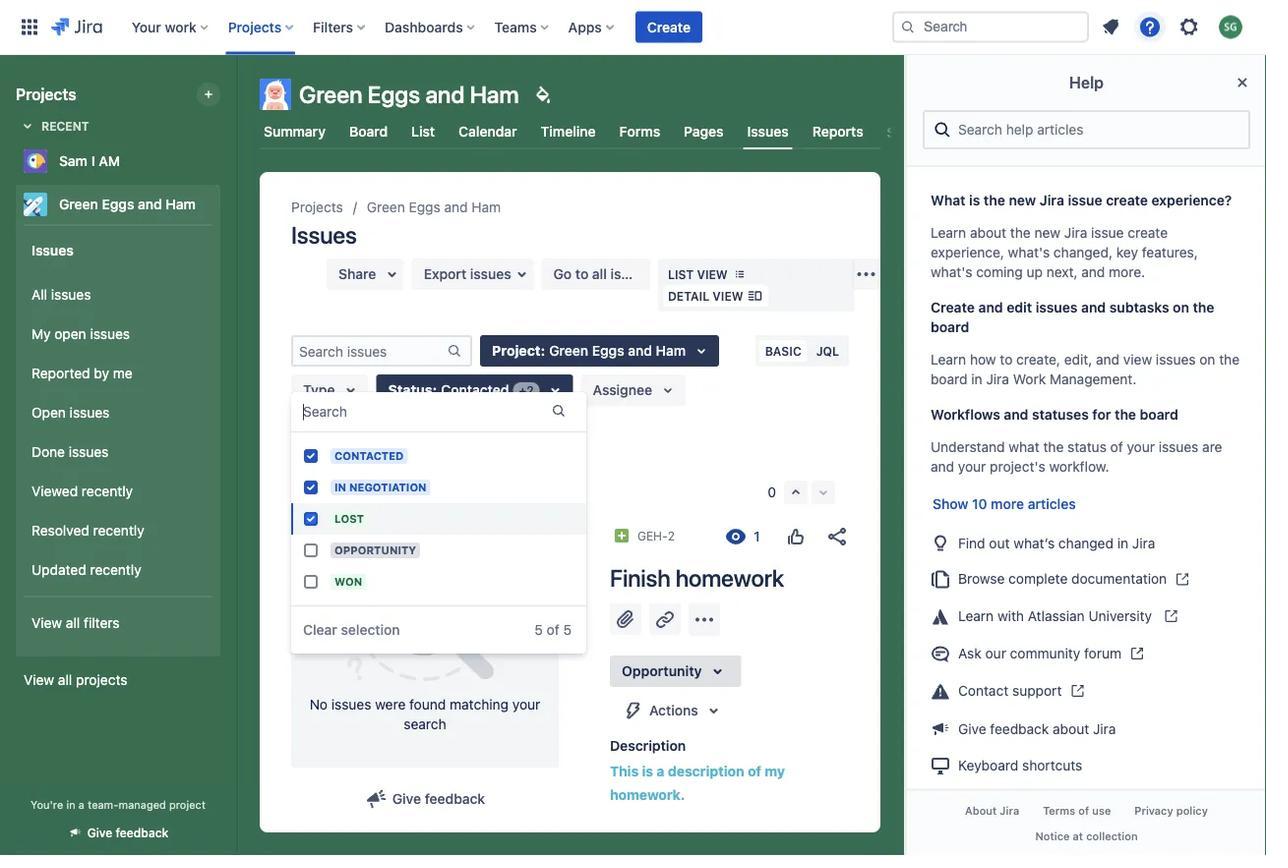 Task type: locate. For each thing, give the bounding box(es) containing it.
1 horizontal spatial give feedback button
[[353, 784, 497, 816]]

0 vertical spatial recently
[[82, 484, 133, 500]]

all for filters
[[66, 615, 80, 632]]

and up what at the bottom of page
[[1004, 407, 1029, 423]]

0 vertical spatial new
[[1009, 192, 1036, 209]]

viewed recently
[[31, 484, 133, 500]]

and inside understand what the status of your issues are and your project's workflow.
[[931, 459, 954, 475]]

1 vertical spatial create
[[1128, 225, 1168, 241]]

ask our community forum link
[[923, 636, 1250, 673]]

on up are
[[1200, 352, 1215, 368]]

your right matching
[[512, 697, 540, 713]]

2 horizontal spatial give
[[958, 721, 986, 737]]

1 vertical spatial board
[[931, 371, 968, 388]]

0 vertical spatial create
[[1106, 192, 1148, 209]]

eggs up the board
[[368, 81, 420, 108]]

view for detail view
[[713, 289, 743, 303]]

issue up changed,
[[1068, 192, 1102, 209]]

give feedback down you're in a team-managed project
[[87, 827, 169, 841]]

green eggs and ham up the export
[[367, 199, 501, 215]]

add to starred image for green eggs and ham
[[214, 193, 238, 216]]

attach image
[[614, 608, 637, 632]]

issue for experience?
[[1068, 192, 1102, 209]]

pages link
[[680, 114, 728, 150]]

forum
[[1084, 646, 1122, 662]]

1 group from the top
[[24, 224, 212, 655]]

0 horizontal spatial 5
[[535, 622, 543, 638]]

view inside learn how to create, edit, and view issues on the board in jira work management.
[[1123, 352, 1152, 368]]

recently down done issues link
[[82, 484, 133, 500]]

0 horizontal spatial in
[[66, 799, 75, 812]]

is right the this
[[642, 764, 653, 780]]

your inside no issues were found matching your search
[[512, 697, 540, 713]]

projects inside projects dropdown button
[[228, 19, 282, 35]]

create
[[1106, 192, 1148, 209], [1128, 225, 1168, 241]]

0 horizontal spatial your
[[512, 697, 540, 713]]

1 horizontal spatial in
[[971, 371, 983, 388]]

0 vertical spatial your
[[1127, 439, 1155, 455]]

issues inside create and edit issues and subtasks on the board
[[1036, 300, 1078, 316]]

create right apps dropdown button
[[647, 19, 691, 35]]

2 group from the top
[[24, 270, 212, 596]]

board inside learn how to create, edit, and view issues on the board in jira work management.
[[931, 371, 968, 388]]

all left filters
[[66, 615, 80, 632]]

1 vertical spatial contacted
[[334, 450, 404, 463]]

your down understand
[[958, 459, 986, 475]]

0 vertical spatial give
[[958, 721, 986, 737]]

1 horizontal spatial :
[[541, 343, 545, 359]]

issues right pages
[[747, 123, 789, 140]]

view up detail view
[[697, 268, 728, 281]]

feedback
[[990, 721, 1049, 737], [425, 791, 485, 808], [116, 827, 169, 841]]

add to starred image
[[214, 150, 238, 173], [214, 193, 238, 216]]

give feedback down search
[[392, 791, 485, 808]]

0 horizontal spatial is
[[642, 764, 653, 780]]

jira right 'about'
[[1000, 805, 1019, 818]]

new up changed,
[[1035, 225, 1061, 241]]

new for is
[[1009, 192, 1036, 209]]

banner
[[0, 0, 1266, 55]]

2 horizontal spatial your
[[1127, 439, 1155, 455]]

calendar link
[[455, 114, 521, 150]]

green eggs and ham link down "sam i am" link
[[16, 185, 212, 224]]

search
[[303, 404, 347, 420]]

0 vertical spatial view
[[697, 268, 728, 281]]

about
[[970, 225, 1007, 241], [1053, 721, 1089, 737]]

list
[[411, 123, 435, 140], [668, 268, 694, 281]]

issues down subtasks
[[1156, 352, 1196, 368]]

feedback for top give feedback button
[[425, 791, 485, 808]]

sort descending image
[[484, 496, 500, 512]]

learn left how
[[931, 352, 966, 368]]

a left team-
[[79, 799, 85, 812]]

open issues
[[31, 405, 109, 421]]

1 5 from the left
[[535, 622, 543, 638]]

banner containing your work
[[0, 0, 1266, 55]]

1 horizontal spatial list
[[668, 268, 694, 281]]

0 horizontal spatial what's
[[931, 264, 972, 280]]

is inside description this is a description of my homework.
[[642, 764, 653, 780]]

opportunity down lost
[[334, 545, 416, 557]]

eggs up assignee
[[592, 343, 624, 359]]

ham up export issues 'button'
[[472, 199, 501, 215]]

create down experience,
[[931, 300, 975, 316]]

open share dialog image
[[380, 263, 404, 286]]

your
[[1127, 439, 1155, 455], [958, 459, 986, 475], [512, 697, 540, 713]]

learn left with
[[958, 608, 994, 625]]

to inside learn how to create, edit, and view issues on the board in jira work management.
[[1000, 352, 1013, 368]]

2 vertical spatial view
[[1123, 352, 1152, 368]]

finish homework
[[610, 565, 784, 592]]

the inside understand what the status of your issues are and your project's workflow.
[[1043, 439, 1064, 455]]

homework.
[[610, 788, 685, 804]]

2 vertical spatial board
[[1140, 407, 1179, 423]]

give feedback
[[392, 791, 485, 808], [87, 827, 169, 841]]

1 vertical spatial to
[[1000, 352, 1013, 368]]

and inside learn about the new jira issue create experience, what's changed, key features, what's coming up next, and more.
[[1081, 264, 1105, 280]]

1 vertical spatial projects
[[16, 85, 76, 104]]

+2
[[519, 384, 534, 397]]

to right how
[[1000, 352, 1013, 368]]

your right status
[[1127, 439, 1155, 455]]

new inside learn about the new jira issue create experience, what's changed, key features, what's coming up next, and more.
[[1035, 225, 1061, 241]]

learn for learn with atlassian university
[[958, 608, 994, 625]]

and down "sam i am" link
[[138, 196, 162, 212]]

use
[[1092, 805, 1111, 818]]

0 vertical spatial board
[[931, 319, 969, 335]]

view down list view on the top right of page
[[713, 289, 743, 303]]

0 vertical spatial in
[[971, 371, 983, 388]]

of inside description this is a description of my homework.
[[748, 764, 761, 780]]

share image
[[825, 525, 849, 549]]

create inside learn about the new jira issue create experience, what's changed, key features, what's coming up next, and more.
[[1128, 225, 1168, 241]]

won
[[334, 576, 362, 589]]

ham down "sam i am" link
[[166, 196, 196, 212]]

close image
[[1231, 71, 1254, 94]]

issues left are
[[1159, 439, 1199, 455]]

matching
[[450, 697, 509, 713]]

1 vertical spatial in
[[1117, 535, 1128, 551]]

appswitcher icon image
[[18, 15, 41, 39]]

recently inside 'link'
[[90, 562, 141, 579]]

learn inside learn about the new jira issue create experience, what's changed, key features, what's coming up next, and more.
[[931, 225, 966, 241]]

is
[[969, 192, 980, 209], [642, 764, 653, 780]]

2 add to starred image from the top
[[214, 193, 238, 216]]

all for projects
[[58, 672, 72, 689]]

0 vertical spatial view
[[31, 615, 62, 632]]

actions button
[[610, 696, 738, 727]]

summary
[[264, 123, 326, 140]]

jira inside button
[[1000, 805, 1019, 818]]

changed,
[[1054, 244, 1113, 261]]

1 vertical spatial view
[[24, 672, 54, 689]]

project : green eggs and ham
[[492, 343, 686, 359]]

0 vertical spatial feedback
[[990, 721, 1049, 737]]

teams button
[[489, 11, 557, 43]]

1 vertical spatial all
[[66, 615, 80, 632]]

0 vertical spatial add to starred image
[[214, 150, 238, 173]]

1 horizontal spatial create
[[931, 300, 975, 316]]

import and bulk change issues image
[[855, 263, 878, 286]]

learn inside learn how to create, edit, and view issues on the board in jira work management.
[[931, 352, 966, 368]]

sidebar navigation image
[[214, 79, 258, 118]]

in down how
[[971, 371, 983, 388]]

give feedback button down search
[[353, 784, 497, 816]]

give down contact
[[958, 721, 986, 737]]

list right the board
[[411, 123, 435, 140]]

jira up learn about the new jira issue create experience, what's changed, key features, what's coming up next, and more.
[[1040, 192, 1064, 209]]

jira inside learn about the new jira issue create experience, what's changed, key features, what's coming up next, and more.
[[1064, 225, 1087, 241]]

open
[[31, 405, 66, 421]]

0 vertical spatial learn
[[931, 225, 966, 241]]

go to all issues
[[553, 266, 652, 282]]

viewed
[[31, 484, 78, 500]]

create inside button
[[647, 19, 691, 35]]

give down team-
[[87, 827, 112, 841]]

and left subtasks
[[1081, 300, 1106, 316]]

what's down experience,
[[931, 264, 972, 280]]

2 vertical spatial feedback
[[116, 827, 169, 841]]

your
[[132, 19, 161, 35]]

policy
[[1177, 805, 1208, 818]]

0 horizontal spatial feedback
[[116, 827, 169, 841]]

out
[[989, 535, 1010, 551]]

0 vertical spatial to
[[575, 266, 589, 282]]

view down updated
[[31, 615, 62, 632]]

0 vertical spatial create
[[647, 19, 691, 35]]

0 vertical spatial about
[[970, 225, 1007, 241]]

2 vertical spatial your
[[512, 697, 540, 713]]

are
[[1202, 439, 1222, 455]]

learn with atlassian university
[[958, 608, 1156, 625]]

None text field
[[303, 402, 307, 422]]

list for list view
[[668, 268, 694, 281]]

opportunity
[[334, 545, 416, 557], [622, 664, 702, 680]]

the up are
[[1219, 352, 1240, 368]]

1 horizontal spatial is
[[969, 192, 980, 209]]

eggs down "sam i am" link
[[102, 196, 134, 212]]

all
[[592, 266, 607, 282], [66, 615, 80, 632], [58, 672, 72, 689]]

0 vertical spatial give feedback
[[392, 791, 485, 808]]

create for create and edit issues and subtasks on the board
[[931, 300, 975, 316]]

issue inside learn about the new jira issue create experience, what's changed, key features, what's coming up next, and more.
[[1091, 225, 1124, 241]]

what's up up
[[1008, 244, 1050, 261]]

0 horizontal spatial create
[[647, 19, 691, 35]]

feedback up 'keyboard shortcuts'
[[990, 721, 1049, 737]]

description this is a description of my homework.
[[610, 738, 788, 804]]

0 horizontal spatial :
[[432, 382, 437, 398]]

terms of use link
[[1031, 800, 1123, 824]]

updated recently link
[[24, 551, 212, 590]]

1 horizontal spatial a
[[657, 764, 665, 780]]

notifications image
[[1099, 15, 1123, 39]]

projects up share at top
[[291, 199, 343, 215]]

recently for viewed recently
[[82, 484, 133, 500]]

of inside terms of use link
[[1078, 805, 1089, 818]]

1 horizontal spatial what's
[[1008, 244, 1050, 261]]

issues
[[747, 123, 789, 140], [291, 221, 357, 249], [31, 242, 74, 258]]

1 vertical spatial list
[[668, 268, 694, 281]]

of left my
[[748, 764, 761, 780]]

0 vertical spatial projects
[[228, 19, 282, 35]]

1 horizontal spatial contacted
[[441, 382, 509, 398]]

contacted up save filter
[[441, 382, 509, 398]]

0 horizontal spatial projects
[[16, 85, 76, 104]]

open
[[54, 326, 86, 342]]

jira image
[[51, 15, 102, 39], [51, 15, 102, 39]]

1 vertical spatial give
[[392, 791, 421, 808]]

add to starred image down sidebar navigation 'icon'
[[214, 150, 238, 173]]

me
[[113, 366, 133, 382]]

1 vertical spatial issue
[[1091, 225, 1124, 241]]

1 vertical spatial learn
[[931, 352, 966, 368]]

primary element
[[12, 0, 892, 55]]

vote options: no one has voted for this issue yet. image
[[784, 525, 808, 549]]

jira down how
[[986, 371, 1009, 388]]

in right you're
[[66, 799, 75, 812]]

the right for
[[1115, 407, 1136, 423]]

1 vertical spatial new
[[1035, 225, 1061, 241]]

features,
[[1142, 244, 1198, 261]]

geh-
[[637, 529, 668, 543]]

green eggs and ham link
[[16, 185, 212, 224], [367, 196, 501, 219]]

description
[[610, 738, 686, 755]]

0 horizontal spatial issues
[[31, 242, 74, 258]]

1 vertical spatial :
[[432, 382, 437, 398]]

0 vertical spatial on
[[1173, 300, 1189, 316]]

0 vertical spatial list
[[411, 123, 435, 140]]

about up keyboard shortcuts link
[[1053, 721, 1089, 737]]

1 horizontal spatial on
[[1200, 352, 1215, 368]]

browse
[[958, 571, 1005, 587]]

board down experience,
[[931, 319, 969, 335]]

of left attach image
[[547, 622, 559, 638]]

1 vertical spatial add to starred image
[[214, 193, 238, 216]]

university
[[1089, 608, 1152, 625]]

and up list link
[[425, 81, 465, 108]]

2 horizontal spatial projects
[[291, 199, 343, 215]]

issues down next,
[[1036, 300, 1078, 316]]

forms link
[[615, 114, 664, 150]]

projects for projects link
[[291, 199, 343, 215]]

in negotiation
[[334, 482, 427, 494]]

1 horizontal spatial to
[[1000, 352, 1013, 368]]

on inside create and edit issues and subtasks on the board
[[1173, 300, 1189, 316]]

issues up all issues
[[31, 242, 74, 258]]

green up summary
[[299, 81, 363, 108]]

issues down reported by me
[[70, 405, 109, 421]]

tab list
[[248, 114, 986, 150]]

list up detail
[[668, 268, 694, 281]]

issues right the open
[[90, 326, 130, 342]]

opportunity up actions
[[622, 664, 702, 680]]

0 vertical spatial is
[[969, 192, 980, 209]]

0 horizontal spatial on
[[1173, 300, 1189, 316]]

0 horizontal spatial list
[[411, 123, 435, 140]]

projects for projects dropdown button at the top left of the page
[[228, 19, 282, 35]]

1 vertical spatial opportunity
[[622, 664, 702, 680]]

and up assignee dropdown button
[[628, 343, 652, 359]]

the right what
[[984, 192, 1005, 209]]

board right for
[[1140, 407, 1179, 423]]

issues inside "link"
[[70, 405, 109, 421]]

create inside create and edit issues and subtasks on the board
[[931, 300, 975, 316]]

resolved recently link
[[24, 512, 212, 551]]

forms
[[619, 123, 660, 140]]

no
[[310, 697, 328, 713]]

help image
[[1138, 15, 1162, 39]]

1 vertical spatial create
[[931, 300, 975, 316]]

recently for updated recently
[[90, 562, 141, 579]]

privacy policy
[[1135, 805, 1208, 818]]

give down search
[[392, 791, 421, 808]]

feedback down search
[[425, 791, 485, 808]]

0 horizontal spatial give feedback
[[87, 827, 169, 841]]

issue for experience,
[[1091, 225, 1124, 241]]

to
[[575, 266, 589, 282], [1000, 352, 1013, 368]]

0 horizontal spatial contacted
[[334, 450, 404, 463]]

filter
[[484, 422, 514, 438]]

group containing all issues
[[24, 270, 212, 596]]

view up management.
[[1123, 352, 1152, 368]]

documentation
[[1071, 571, 1167, 587]]

0 horizontal spatial to
[[575, 266, 589, 282]]

green eggs and ham
[[299, 81, 519, 108], [59, 196, 196, 212], [367, 199, 501, 215]]

green
[[299, 81, 363, 108], [59, 196, 98, 212], [367, 199, 405, 215], [549, 343, 588, 359]]

the right what at the bottom of page
[[1043, 439, 1064, 455]]

1 horizontal spatial opportunity
[[622, 664, 702, 680]]

about inside learn about the new jira issue create experience, what's changed, key features, what's coming up next, and more.
[[970, 225, 1007, 241]]

issues right the export
[[470, 266, 511, 282]]

2 horizontal spatial in
[[1117, 535, 1128, 551]]

1 horizontal spatial projects
[[228, 19, 282, 35]]

1 vertical spatial your
[[958, 459, 986, 475]]

projects up collapse recent projects icon
[[16, 85, 76, 104]]

jira up keyboard shortcuts link
[[1093, 721, 1116, 737]]

filters
[[313, 19, 353, 35]]

in inside find out what's changed in jira link
[[1117, 535, 1128, 551]]

2 horizontal spatial feedback
[[990, 721, 1049, 737]]

reports
[[812, 123, 863, 140]]

privacy policy link
[[1123, 800, 1220, 824]]

learn for learn how to create, edit, and view issues on the board in jira work management.
[[931, 352, 966, 368]]

0 vertical spatial :
[[541, 343, 545, 359]]

issues inside no issues were found matching your search
[[331, 697, 371, 713]]

the right subtasks
[[1193, 300, 1214, 316]]

on right subtasks
[[1173, 300, 1189, 316]]

Search field
[[892, 11, 1089, 43]]

add to starred image left projects link
[[214, 193, 238, 216]]

1 vertical spatial give feedback button
[[56, 818, 180, 850]]

board up workflows
[[931, 371, 968, 388]]

give feedback button down you're in a team-managed project
[[56, 818, 180, 850]]

1 vertical spatial on
[[1200, 352, 1215, 368]]

summary link
[[260, 114, 330, 150]]

status
[[1068, 439, 1107, 455]]

new
[[1009, 192, 1036, 209], [1035, 225, 1061, 241]]

issues down projects link
[[291, 221, 357, 249]]

0 horizontal spatial a
[[79, 799, 85, 812]]

and up management.
[[1096, 352, 1120, 368]]

the up up
[[1010, 225, 1031, 241]]

and up the export
[[444, 199, 468, 215]]

i
[[91, 153, 95, 169]]

0 vertical spatial what's
[[1008, 244, 1050, 261]]

tab list containing issues
[[248, 114, 986, 150]]

1 add to starred image from the top
[[214, 150, 238, 173]]

a inside description this is a description of my homework.
[[657, 764, 665, 780]]

link issues, web pages, and more image
[[653, 608, 677, 632]]

issues right all
[[51, 287, 91, 303]]

1 vertical spatial recently
[[93, 523, 144, 539]]

1 vertical spatial is
[[642, 764, 653, 780]]

and down changed,
[[1081, 264, 1105, 280]]

projects
[[228, 19, 282, 35], [16, 85, 76, 104], [291, 199, 343, 215]]

recently down viewed recently link
[[93, 523, 144, 539]]

1 horizontal spatial feedback
[[425, 791, 485, 808]]

geh-2
[[637, 529, 675, 543]]

community
[[1010, 646, 1080, 662]]

recently down resolved recently link on the left bottom of page
[[90, 562, 141, 579]]

filters
[[84, 615, 120, 632]]

0 vertical spatial contacted
[[441, 382, 509, 398]]

on inside learn how to create, edit, and view issues on the board in jira work management.
[[1200, 352, 1215, 368]]

1 horizontal spatial about
[[1053, 721, 1089, 737]]

view for view all projects
[[24, 672, 54, 689]]

a
[[657, 764, 665, 780], [79, 799, 85, 812]]

group
[[24, 224, 212, 655], [24, 270, 212, 596]]

is right what
[[969, 192, 980, 209]]

changed
[[1058, 535, 1114, 551]]

issue up key
[[1091, 225, 1124, 241]]

set background color image
[[531, 83, 554, 106]]

what
[[1009, 439, 1040, 455]]

and down understand
[[931, 459, 954, 475]]

2 vertical spatial projects
[[291, 199, 343, 215]]

what is the new jira issue create experience?
[[931, 192, 1232, 209]]

a up the homework. in the bottom of the page
[[657, 764, 665, 780]]

all right go in the left top of the page
[[592, 266, 607, 282]]

the
[[984, 192, 1005, 209], [1010, 225, 1031, 241], [1193, 300, 1214, 316], [1219, 352, 1240, 368], [1115, 407, 1136, 423], [1043, 439, 1064, 455]]

and
[[425, 81, 465, 108], [138, 196, 162, 212], [444, 199, 468, 215], [1081, 264, 1105, 280], [978, 300, 1003, 316], [1081, 300, 1106, 316], [628, 343, 652, 359], [1096, 352, 1120, 368], [1004, 407, 1029, 423], [931, 459, 954, 475]]

0 vertical spatial issue
[[1068, 192, 1102, 209]]

about up experience,
[[970, 225, 1007, 241]]

how
[[970, 352, 996, 368]]

of right status
[[1110, 439, 1123, 455]]

1 horizontal spatial 5
[[563, 622, 572, 638]]

green eggs and ham link up the export
[[367, 196, 501, 219]]

1 vertical spatial what's
[[931, 264, 972, 280]]

0 horizontal spatial about
[[970, 225, 1007, 241]]



Task type: describe. For each thing, give the bounding box(es) containing it.
type button
[[291, 375, 368, 406]]

0 horizontal spatial green eggs and ham link
[[16, 185, 212, 224]]

export issues button
[[412, 259, 534, 290]]

give inside 'link'
[[958, 721, 986, 737]]

key
[[1116, 244, 1138, 261]]

notice at collection link
[[1024, 824, 1150, 849]]

view all projects link
[[16, 663, 220, 698]]

board inside create and edit issues and subtasks on the board
[[931, 319, 969, 335]]

1 vertical spatial give feedback
[[87, 827, 169, 841]]

issues up "viewed recently"
[[69, 444, 109, 461]]

basic
[[765, 344, 801, 358]]

issues left list view on the top right of page
[[611, 266, 652, 282]]

open issues link
[[24, 394, 212, 433]]

issues inside 'link'
[[90, 326, 130, 342]]

you're
[[31, 799, 63, 812]]

your for understand what the status of your issues are and your project's workflow.
[[1127, 439, 1155, 455]]

create for create
[[647, 19, 691, 35]]

viewed recently link
[[24, 472, 212, 512]]

jira inside learn how to create, edit, and view issues on the board in jira work management.
[[986, 371, 1009, 388]]

opportunity inside dropdown button
[[622, 664, 702, 680]]

all
[[31, 287, 47, 303]]

assignee button
[[581, 375, 686, 406]]

done issues
[[31, 444, 109, 461]]

and inside learn how to create, edit, and view issues on the board in jira work management.
[[1096, 352, 1120, 368]]

eggs up the export
[[409, 199, 440, 215]]

1 horizontal spatial your
[[958, 459, 986, 475]]

search image
[[900, 19, 916, 35]]

add app image
[[693, 608, 716, 632]]

view all filters
[[31, 615, 120, 632]]

your work button
[[126, 11, 216, 43]]

contact
[[958, 683, 1009, 699]]

lead image
[[614, 529, 630, 544]]

green eggs and ham up list link
[[299, 81, 519, 108]]

keyboard shortcuts link
[[923, 747, 1250, 784]]

work
[[1013, 371, 1046, 388]]

ask
[[958, 646, 982, 662]]

recently for resolved recently
[[93, 523, 144, 539]]

view for list view
[[697, 268, 728, 281]]

2 horizontal spatial issues
[[747, 123, 789, 140]]

updated recently
[[31, 562, 141, 579]]

find
[[958, 535, 985, 551]]

pages
[[684, 123, 724, 140]]

0 vertical spatial all
[[592, 266, 607, 282]]

description
[[668, 764, 744, 780]]

subtasks
[[1109, 300, 1169, 316]]

shortcuts button
[[883, 114, 986, 150]]

1 horizontal spatial green eggs and ham link
[[367, 196, 501, 219]]

create for learn about the new jira issue create experience, what's changed, key features, what's coming up next, and more.
[[1128, 225, 1168, 241]]

filters button
[[307, 11, 373, 43]]

ham up assignee dropdown button
[[656, 343, 686, 359]]

create for what is the new jira issue create experience?
[[1106, 192, 1148, 209]]

atlassian
[[1028, 608, 1085, 625]]

create project image
[[201, 87, 216, 102]]

show 10 more articles button
[[923, 493, 1086, 516]]

more.
[[1109, 264, 1145, 280]]

jira up documentation
[[1132, 535, 1155, 551]]

notice
[[1035, 830, 1070, 843]]

detail
[[668, 289, 709, 303]]

group containing issues
[[24, 224, 212, 655]]

jira inside 'link'
[[1093, 721, 1116, 737]]

2
[[668, 529, 675, 543]]

go
[[553, 266, 572, 282]]

save filter button
[[437, 414, 526, 446]]

issues inside understand what the status of your issues are and your project's workflow.
[[1159, 439, 1199, 455]]

collapse recent projects image
[[16, 114, 39, 138]]

the inside learn how to create, edit, and view issues on the board in jira work management.
[[1219, 352, 1240, 368]]

settings image
[[1178, 15, 1201, 39]]

sam
[[59, 153, 88, 169]]

no issues were found matching your search
[[310, 697, 540, 733]]

create button
[[635, 11, 702, 43]]

keyboard
[[958, 758, 1018, 774]]

0
[[768, 485, 776, 501]]

0 vertical spatial give feedback button
[[353, 784, 497, 816]]

2 vertical spatial give
[[87, 827, 112, 841]]

green eggs and ham down "sam i am" link
[[59, 196, 196, 212]]

give feedback about jira
[[958, 721, 1116, 737]]

feedback inside 'link'
[[990, 721, 1049, 737]]

your profile and settings image
[[1219, 15, 1243, 39]]

: for project
[[541, 343, 545, 359]]

ham up calendar
[[470, 81, 519, 108]]

new for about
[[1035, 225, 1061, 241]]

view all filters link
[[24, 604, 212, 643]]

view all projects
[[24, 672, 127, 689]]

keyboard shortcuts
[[958, 758, 1082, 774]]

the inside learn about the new jira issue create experience, what's changed, key features, what's coming up next, and more.
[[1010, 225, 1031, 241]]

list for list
[[411, 123, 435, 140]]

about jira button
[[953, 800, 1031, 824]]

understand
[[931, 439, 1005, 455]]

feedback for the left give feedback button
[[116, 827, 169, 841]]

work
[[165, 19, 196, 35]]

all issues
[[31, 287, 91, 303]]

clear selection button
[[291, 615, 412, 646]]

add to starred image for sam i am
[[214, 150, 238, 173]]

geh-2 link
[[637, 526, 675, 546]]

project
[[169, 799, 206, 812]]

terms
[[1043, 805, 1075, 818]]

of inside understand what the status of your issues are and your project's workflow.
[[1110, 439, 1123, 455]]

sam i am
[[59, 153, 120, 169]]

statuses
[[1032, 407, 1089, 423]]

show 10 more articles
[[933, 496, 1076, 513]]

reports link
[[808, 114, 867, 150]]

your for no issues were found matching your search
[[512, 697, 540, 713]]

contact support
[[958, 683, 1062, 699]]

calendar
[[459, 123, 517, 140]]

green up open share dialog icon
[[367, 199, 405, 215]]

actions
[[649, 703, 698, 719]]

workflow.
[[1049, 459, 1109, 475]]

support
[[1012, 683, 1062, 699]]

projects
[[76, 672, 127, 689]]

1 vertical spatial a
[[79, 799, 85, 812]]

view for view all filters
[[31, 615, 62, 632]]

browse complete documentation link
[[923, 561, 1250, 598]]

about inside give feedback about jira 'link'
[[1053, 721, 1089, 737]]

what
[[931, 192, 966, 209]]

about jira
[[965, 805, 1019, 818]]

show
[[933, 496, 968, 513]]

green right the "project" on the top of page
[[549, 343, 588, 359]]

0 horizontal spatial give feedback button
[[56, 818, 180, 850]]

at
[[1073, 830, 1083, 843]]

finish
[[610, 565, 671, 592]]

project's
[[990, 459, 1045, 475]]

1 horizontal spatial give
[[392, 791, 421, 808]]

the inside create and edit issues and subtasks on the board
[[1193, 300, 1214, 316]]

Search help articles field
[[952, 112, 1241, 148]]

issues inside learn how to create, edit, and view issues on the board in jira work management.
[[1156, 352, 1196, 368]]

refresh image
[[523, 496, 539, 512]]

complete
[[1009, 571, 1068, 587]]

assignee
[[593, 382, 652, 398]]

Search issues text field
[[293, 337, 447, 365]]

resolved
[[31, 523, 89, 539]]

in inside learn how to create, edit, and view issues on the board in jira work management.
[[971, 371, 983, 388]]

issues inside 'button'
[[470, 266, 511, 282]]

teams
[[494, 19, 537, 35]]

jql
[[816, 344, 839, 358]]

shortcuts
[[1022, 758, 1082, 774]]

: for status
[[432, 382, 437, 398]]

2 5 from the left
[[563, 622, 572, 638]]

up
[[1027, 264, 1043, 280]]

homework
[[675, 565, 784, 592]]

shortcuts
[[887, 124, 951, 140]]

and left edit
[[978, 300, 1003, 316]]

about
[[965, 805, 997, 818]]

reset button
[[377, 414, 437, 446]]

terms of use
[[1043, 805, 1111, 818]]

1 horizontal spatial issues
[[291, 221, 357, 249]]

open export issues dropdown image
[[510, 263, 534, 286]]

sam i am link
[[16, 142, 212, 181]]

green down sam
[[59, 196, 98, 212]]

detail view
[[668, 289, 743, 303]]

0 horizontal spatial opportunity
[[334, 545, 416, 557]]

create and edit issues and subtasks on the board
[[931, 300, 1214, 335]]

management.
[[1050, 371, 1137, 388]]

1 horizontal spatial give feedback
[[392, 791, 485, 808]]

learn for learn about the new jira issue create experience, what's changed, key features, what's coming up next, and more.
[[931, 225, 966, 241]]

timeline link
[[537, 114, 600, 150]]

copy link to issue image
[[671, 528, 687, 544]]



Task type: vqa. For each thing, say whether or not it's contained in the screenshot.
"History"
no



